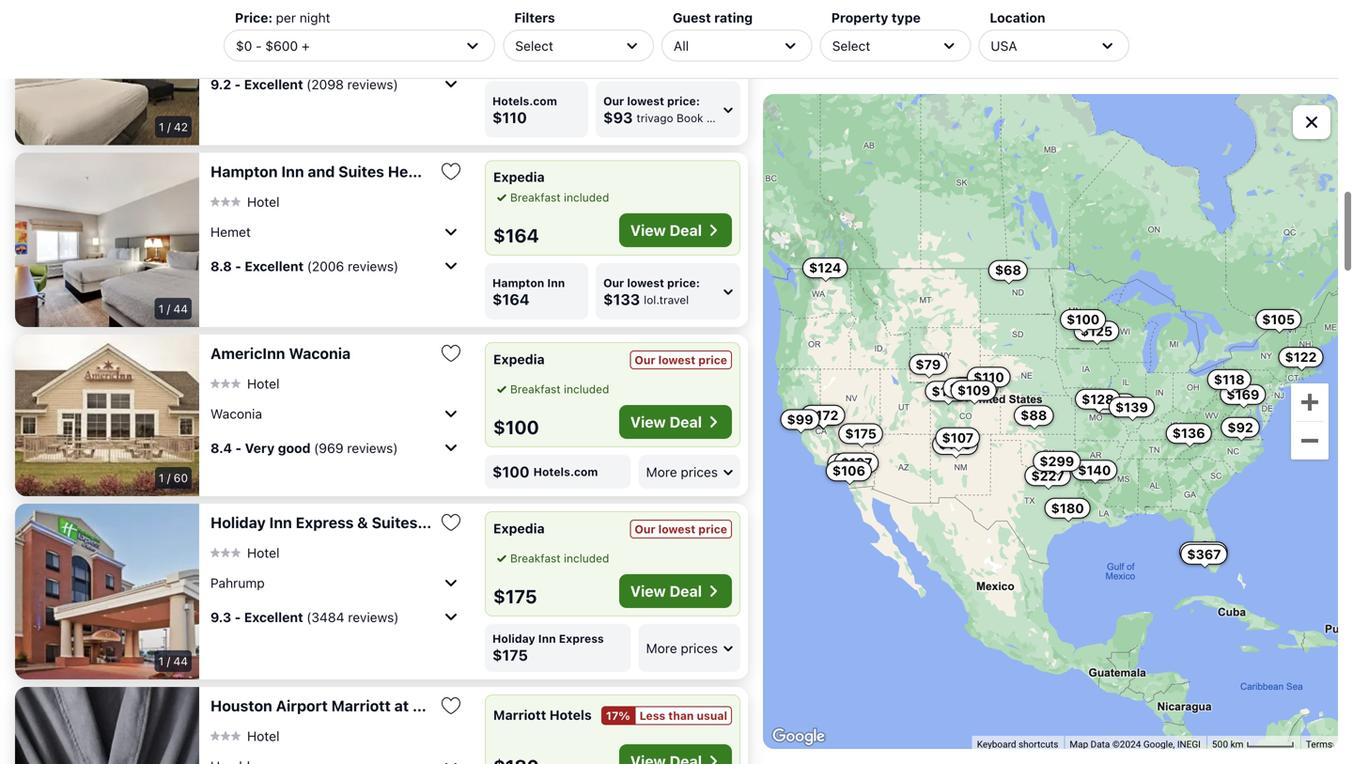 Task type: describe. For each thing, give the bounding box(es) containing it.
holiday inn express & suites pahrump button
[[211, 513, 487, 532]]

pahrump inside button
[[211, 575, 265, 591]]

data
[[1091, 739, 1111, 750]]

price for $100
[[699, 353, 728, 367]]

book
[[677, 111, 704, 125]]

guest
[[673, 10, 711, 25]]

view deal for $100
[[631, 413, 702, 431]]

deal for $164
[[670, 221, 702, 239]]

breakfast included button for $175
[[494, 550, 610, 567]]

- for $164
[[235, 258, 241, 274]]

60
[[174, 471, 188, 485]]

$110 for $107 $110
[[974, 369, 1005, 385]]

our lowest price for $175
[[635, 523, 728, 536]]

reviews) right the (969
[[347, 440, 398, 456]]

breakfast for $164
[[510, 191, 561, 204]]

hampton inn and suites hemet, ca, (hemet, usa) image
[[15, 153, 199, 327]]

17%
[[606, 709, 630, 722]]

usa
[[991, 38, 1018, 53]]

42
[[174, 120, 188, 133]]

$68 button
[[989, 260, 1029, 281]]

select for filters
[[515, 38, 554, 53]]

(2098
[[307, 76, 344, 92]]

$118 $190
[[950, 372, 1245, 396]]

$140
[[1078, 462, 1112, 478]]

hemet,
[[388, 163, 442, 181]]

included for $175
[[564, 552, 610, 565]]

hotel for $164
[[247, 194, 280, 209]]

at
[[395, 697, 409, 715]]

$113
[[1100, 396, 1131, 411]]

inn for hampton inn $164
[[548, 276, 565, 290]]

holiday inn express & suites pahrump, (pahrump, usa) image
[[15, 504, 199, 680]]

all
[[674, 38, 689, 53]]

less
[[640, 709, 666, 722]]

inegi
[[1178, 739, 1201, 750]]

$106 button
[[826, 461, 872, 482]]

9.3
[[211, 609, 231, 625]]

1 view deal from the top
[[631, 39, 702, 57]]

sterling
[[211, 42, 257, 58]]

$227
[[1032, 468, 1065, 483]]

lol.travel
[[644, 293, 689, 306]]

hampton for hampton inn and suites hemet, ca
[[211, 163, 278, 181]]

view for $175
[[631, 582, 666, 600]]

prices for $175
[[681, 640, 718, 656]]

view for $100
[[631, 413, 666, 431]]

type
[[892, 10, 921, 25]]

$178 $459
[[932, 379, 992, 399]]

hotels.com for hotels.com $110
[[493, 94, 557, 108]]

1 horizontal spatial $136 button
[[1166, 423, 1212, 444]]

$133
[[604, 290, 640, 308]]

$299
[[1040, 453, 1075, 469]]

$139 button
[[1109, 397, 1155, 418]]

1 horizontal spatial marriott
[[494, 707, 547, 723]]

$136 for the rightmost $136 button
[[1173, 426, 1206, 441]]

1 vertical spatial $100
[[494, 416, 539, 438]]

$92
[[1228, 420, 1254, 435]]

1 hotel from the top
[[247, 12, 280, 27]]

our lowest price: $93 trivago book & go
[[604, 94, 733, 126]]

1 breakfast from the top
[[510, 9, 561, 22]]

1 hotel button from the top
[[211, 12, 280, 28]]

price: for $93
[[667, 94, 700, 108]]

©2024
[[1113, 739, 1142, 750]]

$99 button
[[781, 409, 820, 430]]

0 horizontal spatial $600
[[265, 38, 298, 53]]

$459
[[957, 379, 992, 395]]

hampton for hampton inn $164
[[493, 276, 545, 290]]

deal for $175
[[670, 582, 702, 600]]

1 / 42
[[159, 120, 188, 133]]

$100 inside button
[[1067, 312, 1100, 327]]

$164 inside button
[[834, 456, 867, 471]]

$107 button
[[936, 428, 981, 448]]

(969
[[314, 440, 344, 456]]

8.4 - very good (969 reviews)
[[211, 440, 398, 456]]

$100 button
[[1061, 309, 1107, 330]]

view deal button for $175
[[619, 574, 732, 608]]

1 view from the top
[[631, 39, 666, 57]]

houston airport marriott at george bush intercontinental
[[211, 697, 626, 715]]

hemet button
[[211, 217, 463, 247]]

view deal button for $110
[[619, 31, 732, 65]]

keyboard
[[977, 739, 1017, 750]]

1 / 44 for $164
[[158, 302, 188, 315]]

google,
[[1144, 739, 1175, 750]]

hotel button for $175
[[211, 545, 280, 561]]

- right 9.2
[[235, 76, 241, 92]]

+
[[302, 38, 310, 53]]

(2006
[[307, 258, 344, 274]]

select for property type
[[833, 38, 871, 53]]

$169
[[1227, 387, 1260, 402]]

property type
[[832, 10, 921, 25]]

5 hotel from the top
[[247, 728, 280, 744]]

$180
[[1052, 500, 1085, 516]]

& inside our lowest price: $93 trivago book & go
[[707, 111, 715, 125]]

1 expedia from the top
[[494, 169, 545, 185]]

price: for $133
[[667, 276, 700, 290]]

hotel for $175
[[247, 545, 280, 561]]

google image
[[768, 725, 830, 749]]

breakfast included for $100
[[510, 383, 610, 396]]

property
[[832, 10, 889, 25]]

$125 button
[[1074, 321, 1120, 342]]

$107 $110
[[942, 369, 1005, 445]]

$68
[[995, 263, 1022, 278]]

/ for $100
[[167, 471, 171, 485]]

breakfast included for $175
[[510, 552, 610, 565]]

more prices for $100
[[646, 464, 718, 480]]

keyboard shortcuts
[[977, 739, 1059, 750]]

go
[[718, 111, 733, 125]]

and
[[308, 163, 335, 181]]

$367
[[1188, 547, 1222, 562]]

$172 button
[[801, 405, 846, 426]]

$109 $128
[[958, 383, 1115, 407]]

marriott hotels
[[494, 707, 592, 723]]

holiday inn express & suites sterling, (sterling, usa) image
[[15, 0, 199, 145]]

view deal button for $164
[[619, 213, 732, 247]]

our lowest price for $100
[[635, 353, 728, 367]]

suites inside button
[[339, 163, 384, 181]]

1 breakfast included button from the top
[[494, 7, 610, 24]]

hotels
[[550, 707, 592, 723]]

$190
[[950, 380, 983, 396]]

filters
[[515, 10, 555, 25]]

1 / from the top
[[167, 120, 171, 133]]

$180 button
[[1045, 498, 1091, 519]]

waconia inside waconia button
[[211, 406, 262, 421]]

price:
[[235, 10, 273, 25]]

terms link
[[1307, 739, 1333, 750]]

$110 button
[[967, 367, 1011, 388]]

$178 button
[[925, 381, 971, 402]]

our lowest price: $133 lol.travel
[[604, 276, 700, 308]]

breakfast for $100
[[510, 383, 561, 396]]

500 km button
[[1207, 736, 1301, 751]]

breakfast included button for $100
[[494, 381, 610, 398]]

5 hotel button from the top
[[211, 728, 280, 744]]

& inside 'button'
[[357, 514, 368, 532]]

holiday for holiday inn express $175
[[493, 632, 536, 645]]

houston
[[211, 697, 272, 715]]

$164 button
[[828, 454, 874, 474]]

$190 button
[[943, 378, 990, 398]]

keyboard shortcuts button
[[977, 738, 1059, 751]]

$140 button
[[1072, 460, 1118, 481]]

deal for $100
[[670, 413, 702, 431]]

hotel button for $164
[[211, 193, 280, 210]]

$105
[[1263, 312, 1296, 327]]



Task type: locate. For each thing, give the bounding box(es) containing it.
1 breakfast included from the top
[[510, 9, 610, 22]]

price: inside our lowest price: $133 lol.travel
[[667, 276, 700, 290]]

/
[[167, 120, 171, 133], [167, 302, 170, 315], [167, 471, 171, 485], [167, 655, 170, 668]]

$600
[[265, 38, 298, 53], [1187, 544, 1222, 560]]

0 horizontal spatial express
[[296, 514, 354, 532]]

1 horizontal spatial &
[[707, 111, 715, 125]]

1 vertical spatial express
[[559, 632, 604, 645]]

1 for $100
[[159, 471, 164, 485]]

4 hotel from the top
[[247, 545, 280, 561]]

$92 button
[[1221, 417, 1260, 438]]

0 horizontal spatial hampton
[[211, 163, 278, 181]]

hotel up 9.3 - excellent (3484 reviews)
[[247, 545, 280, 561]]

3 hotel from the top
[[247, 376, 280, 391]]

express up pahrump button on the bottom left of the page
[[296, 514, 354, 532]]

1 vertical spatial prices
[[681, 640, 718, 656]]

inn for hampton inn and suites hemet, ca
[[281, 163, 304, 181]]

2 our lowest price from the top
[[635, 523, 728, 536]]

express up intercontinental
[[559, 632, 604, 645]]

0 vertical spatial &
[[707, 111, 715, 125]]

select down filters
[[515, 38, 554, 53]]

0 vertical spatial more prices
[[646, 464, 718, 480]]

2 deal from the top
[[670, 221, 702, 239]]

1 vertical spatial price
[[699, 523, 728, 536]]

inn
[[281, 163, 304, 181], [548, 276, 565, 290], [269, 514, 292, 532], [538, 632, 556, 645]]

sterling button
[[211, 35, 463, 65]]

reviews) for 8.8 - excellent (2006 reviews)
[[348, 258, 399, 274]]

map data ©2024 google, inegi
[[1070, 739, 1201, 750]]

map region
[[763, 94, 1339, 749]]

2 44 from the top
[[174, 655, 188, 668]]

1 vertical spatial excellent
[[245, 258, 304, 274]]

marriott inside button
[[332, 697, 391, 715]]

$93
[[604, 109, 633, 126]]

2 select from the left
[[833, 38, 871, 53]]

express inside holiday inn express $175
[[559, 632, 604, 645]]

inn inside hampton inn $164
[[548, 276, 565, 290]]

3 included from the top
[[564, 383, 610, 396]]

hotels.com $110
[[493, 94, 557, 126]]

0 vertical spatial excellent
[[244, 76, 303, 92]]

holiday inside holiday inn express $175
[[493, 632, 536, 645]]

price: up book
[[667, 94, 700, 108]]

more
[[646, 464, 677, 480], [646, 640, 677, 656]]

marriott left 'hotels' on the bottom of page
[[494, 707, 547, 723]]

breakfast included button for $164
[[494, 189, 610, 206]]

2 breakfast included button from the top
[[494, 189, 610, 206]]

8.8 - excellent (2006 reviews)
[[211, 258, 399, 274]]

0 vertical spatial price
[[699, 353, 728, 367]]

3 expedia from the top
[[494, 521, 545, 536]]

$175 up $197
[[845, 426, 877, 441]]

excellent for $164
[[245, 258, 304, 274]]

$125
[[1081, 323, 1113, 339]]

more prices for $175
[[646, 640, 718, 656]]

/ for $164
[[167, 302, 170, 315]]

hampton inn and suites hemet, ca
[[211, 163, 466, 181]]

4 breakfast included from the top
[[510, 552, 610, 565]]

1 vertical spatial holiday
[[493, 632, 536, 645]]

hampton inside hampton inn $164
[[493, 276, 545, 290]]

$118 button
[[1208, 369, 1252, 390]]

0 vertical spatial $100
[[1067, 312, 1100, 327]]

waconia inside 'americinn waconia' button
[[289, 345, 351, 362]]

price for $175
[[699, 523, 728, 536]]

expedia for $100
[[494, 352, 545, 367]]

view
[[631, 39, 666, 57], [631, 221, 666, 239], [631, 413, 666, 431], [631, 582, 666, 600]]

0 vertical spatial prices
[[681, 464, 718, 480]]

inn inside holiday inn express & suites pahrump 'button'
[[269, 514, 292, 532]]

1 vertical spatial waconia
[[211, 406, 262, 421]]

1 included from the top
[[564, 9, 610, 22]]

$106
[[833, 463, 866, 479]]

$107
[[942, 430, 974, 445]]

1 vertical spatial &
[[357, 514, 368, 532]]

2 more from the top
[[646, 640, 677, 656]]

3 hotel button from the top
[[211, 375, 280, 392]]

excellent
[[244, 76, 303, 92], [245, 258, 304, 274], [244, 609, 303, 625]]

price:
[[667, 94, 700, 108], [667, 276, 700, 290]]

americinn
[[211, 345, 285, 362]]

expedia
[[494, 169, 545, 185], [494, 352, 545, 367], [494, 521, 545, 536]]

express inside 'button'
[[296, 514, 354, 532]]

$110 inside $107 $110
[[974, 369, 1005, 385]]

our inside our lowest price: $133 lol.travel
[[604, 276, 625, 290]]

0 horizontal spatial holiday
[[211, 514, 266, 532]]

& up pahrump button on the bottom left of the page
[[357, 514, 368, 532]]

very
[[245, 440, 275, 456]]

1 price: from the top
[[667, 94, 700, 108]]

1
[[159, 120, 164, 133], [158, 302, 164, 315], [159, 471, 164, 485], [158, 655, 164, 668]]

3 breakfast included button from the top
[[494, 381, 610, 398]]

4 hotel button from the top
[[211, 545, 280, 561]]

waconia up 8.4
[[211, 406, 262, 421]]

2 breakfast from the top
[[510, 191, 561, 204]]

location
[[990, 10, 1046, 25]]

prices for $100
[[681, 464, 718, 480]]

2 prices from the top
[[681, 640, 718, 656]]

hotel button up $0
[[211, 12, 280, 28]]

500 km
[[1213, 739, 1247, 750]]

inn for holiday inn express $175
[[538, 632, 556, 645]]

3 breakfast included from the top
[[510, 383, 610, 396]]

0 vertical spatial more prices button
[[639, 455, 741, 489]]

- for $100
[[235, 440, 242, 456]]

3 view deal from the top
[[631, 413, 702, 431]]

(3484
[[307, 609, 345, 625]]

0 horizontal spatial pahrump
[[211, 575, 265, 591]]

$175 up holiday inn express $175 at left
[[494, 585, 537, 607]]

view deal
[[631, 39, 702, 57], [631, 221, 702, 239], [631, 413, 702, 431], [631, 582, 702, 600]]

1 horizontal spatial pahrump
[[421, 514, 487, 532]]

view deal for $175
[[631, 582, 702, 600]]

suites right and
[[339, 163, 384, 181]]

$121 button
[[801, 405, 844, 426]]

reviews) right (3484
[[348, 609, 399, 625]]

$227 button
[[1025, 466, 1071, 486]]

our inside our lowest price: $93 trivago book & go
[[604, 94, 625, 108]]

$79
[[916, 357, 941, 372]]

marriott left at
[[332, 697, 391, 715]]

2 price from the top
[[699, 523, 728, 536]]

excellent left (2006
[[245, 258, 304, 274]]

$367 button
[[1181, 544, 1228, 565]]

more prices button for $175
[[639, 624, 741, 672]]

$124 button
[[803, 258, 848, 278]]

houston airport marriott at george bush intercontinental, (humble, usa) image
[[15, 687, 199, 764]]

4 view deal button from the top
[[619, 574, 732, 608]]

2 more prices button from the top
[[639, 624, 741, 672]]

1 more prices button from the top
[[639, 455, 741, 489]]

our
[[604, 94, 625, 108], [604, 276, 625, 290], [635, 353, 656, 367], [635, 523, 656, 536]]

1 1 / 44 from the top
[[158, 302, 188, 315]]

hotel down houston
[[247, 728, 280, 744]]

1 vertical spatial price:
[[667, 276, 700, 290]]

2 view deal from the top
[[631, 221, 702, 239]]

breakfast
[[510, 9, 561, 22], [510, 191, 561, 204], [510, 383, 561, 396], [510, 552, 561, 565]]

4 view deal from the top
[[631, 582, 702, 600]]

1 select from the left
[[515, 38, 554, 53]]

2 hotel from the top
[[247, 194, 280, 209]]

holiday for holiday inn express & suites pahrump
[[211, 514, 266, 532]]

0 vertical spatial suites
[[339, 163, 384, 181]]

view deal button
[[619, 31, 732, 65], [619, 213, 732, 247], [619, 405, 732, 439], [619, 574, 732, 608]]

$136 for the left $136 button
[[939, 437, 972, 452]]

map
[[1070, 739, 1089, 750]]

price: per night
[[235, 10, 331, 25]]

3 deal from the top
[[670, 413, 702, 431]]

$136 down $178 button
[[939, 437, 972, 452]]

breakfast for $175
[[510, 552, 561, 565]]

waconia up waconia button
[[289, 345, 351, 362]]

excellent for $175
[[244, 609, 303, 625]]

0 horizontal spatial waconia
[[211, 406, 262, 421]]

0 vertical spatial expedia
[[494, 169, 545, 185]]

2 vertical spatial $164
[[834, 456, 867, 471]]

view deal for $164
[[631, 221, 702, 239]]

shortcuts
[[1019, 739, 1059, 750]]

hotel button down houston
[[211, 728, 280, 744]]

$164
[[494, 224, 539, 246], [493, 290, 530, 308], [834, 456, 867, 471]]

3 view from the top
[[631, 413, 666, 431]]

1 vertical spatial expedia
[[494, 352, 545, 367]]

reviews) for 9.3 - excellent (3484 reviews)
[[348, 609, 399, 625]]

0 vertical spatial pahrump
[[421, 514, 487, 532]]

0 vertical spatial $175
[[845, 426, 877, 441]]

houston airport marriott at george bush intercontinental button
[[211, 697, 626, 715]]

$139 $88
[[1021, 399, 1149, 423]]

1 / 44
[[158, 302, 188, 315], [158, 655, 188, 668]]

9.2 - excellent (2098 reviews)
[[211, 76, 398, 92]]

1 prices from the top
[[681, 464, 718, 480]]

1 vertical spatial pahrump
[[211, 575, 265, 591]]

- right 9.3 at the bottom
[[235, 609, 241, 625]]

0 vertical spatial 1 / 44
[[158, 302, 188, 315]]

3 breakfast from the top
[[510, 383, 561, 396]]

/ for $175
[[167, 655, 170, 668]]

americinn waconia
[[211, 345, 351, 362]]

2 / from the top
[[167, 302, 170, 315]]

breakfast included button
[[494, 7, 610, 24], [494, 189, 610, 206], [494, 381, 610, 398], [494, 550, 610, 567]]

1 more from the top
[[646, 464, 677, 480]]

0 horizontal spatial &
[[357, 514, 368, 532]]

hotel down americinn
[[247, 376, 280, 391]]

1 44 from the top
[[174, 302, 188, 315]]

express for &
[[296, 514, 354, 532]]

2 price: from the top
[[667, 276, 700, 290]]

& left go
[[707, 111, 715, 125]]

- right $0
[[256, 38, 262, 53]]

2 1 / 44 from the top
[[158, 655, 188, 668]]

intercontinental
[[510, 697, 626, 715]]

1 vertical spatial suites
[[372, 514, 418, 532]]

included
[[564, 9, 610, 22], [564, 191, 610, 204], [564, 383, 610, 396], [564, 552, 610, 565]]

44 for $175
[[174, 655, 188, 668]]

inn for holiday inn express & suites pahrump
[[269, 514, 292, 532]]

excellent down $0 - $600 +
[[244, 76, 303, 92]]

good
[[278, 440, 311, 456]]

0 vertical spatial 44
[[174, 302, 188, 315]]

0 vertical spatial more
[[646, 464, 677, 480]]

more prices
[[646, 464, 718, 480], [646, 640, 718, 656]]

hotel button up 9.3 at the bottom
[[211, 545, 280, 561]]

1 for $175
[[158, 655, 164, 668]]

night
[[300, 10, 331, 25]]

rating
[[715, 10, 753, 25]]

1 more prices from the top
[[646, 464, 718, 480]]

1 vertical spatial more
[[646, 640, 677, 656]]

2 vertical spatial $110
[[974, 369, 1005, 385]]

1 / 44 for $175
[[158, 655, 188, 668]]

1 vertical spatial our lowest price
[[635, 523, 728, 536]]

$178
[[932, 383, 964, 399]]

$136 button down $178 button
[[933, 434, 979, 455]]

$110 for hotels.com $110
[[493, 109, 527, 126]]

4 breakfast included button from the top
[[494, 550, 610, 567]]

hampton inn and suites hemet, ca button
[[211, 162, 466, 181]]

hampton inside button
[[211, 163, 278, 181]]

more prices button
[[639, 455, 741, 489], [639, 624, 741, 672]]

2 breakfast included from the top
[[510, 191, 610, 204]]

hotels.com for hotels.com
[[534, 465, 598, 479]]

3 view deal button from the top
[[619, 405, 732, 439]]

1 vertical spatial $110
[[493, 109, 527, 126]]

hotel button for $100
[[211, 375, 280, 392]]

1 vertical spatial more prices button
[[639, 624, 741, 672]]

0 horizontal spatial marriott
[[332, 697, 391, 715]]

pahrump inside 'button'
[[421, 514, 487, 532]]

$175 inside button
[[845, 426, 877, 441]]

0 vertical spatial $164
[[494, 224, 539, 246]]

expedia for $175
[[494, 521, 545, 536]]

0 horizontal spatial $136
[[939, 437, 972, 452]]

suites
[[339, 163, 384, 181], [372, 514, 418, 532]]

1 horizontal spatial $600
[[1187, 544, 1222, 560]]

1 vertical spatial hotels.com
[[534, 465, 598, 479]]

$121
[[807, 408, 837, 423]]

$175
[[845, 426, 877, 441], [494, 585, 537, 607], [493, 646, 528, 664]]

- right 8.4
[[235, 440, 242, 456]]

included for $164
[[564, 191, 610, 204]]

$99
[[787, 412, 814, 427]]

price: inside our lowest price: $93 trivago book & go
[[667, 94, 700, 108]]

suites inside 'button'
[[372, 514, 418, 532]]

4 breakfast from the top
[[510, 552, 561, 565]]

1 horizontal spatial waconia
[[289, 345, 351, 362]]

$136 button
[[1166, 423, 1212, 444], [933, 434, 979, 455]]

0 vertical spatial express
[[296, 514, 354, 532]]

1 view deal button from the top
[[619, 31, 732, 65]]

included for $100
[[564, 383, 610, 396]]

1 deal from the top
[[670, 39, 702, 57]]

$113 button
[[1094, 394, 1137, 414]]

holiday down 8.4
[[211, 514, 266, 532]]

$136 button left $92 button
[[1166, 423, 1212, 444]]

4 included from the top
[[564, 552, 610, 565]]

2 view from the top
[[631, 221, 666, 239]]

4 / from the top
[[167, 655, 170, 668]]

1 horizontal spatial hampton
[[493, 276, 545, 290]]

0 vertical spatial hampton
[[211, 163, 278, 181]]

reviews) for 9.2 - excellent (2098 reviews)
[[347, 76, 398, 92]]

inn inside holiday inn express $175
[[538, 632, 556, 645]]

0 vertical spatial holiday
[[211, 514, 266, 532]]

hotel button down americinn
[[211, 375, 280, 392]]

lowest inside our lowest price: $133 lol.travel
[[627, 276, 665, 290]]

1 for $164
[[158, 302, 164, 315]]

reviews) right (2098
[[347, 76, 398, 92]]

reviews) right (2006
[[348, 258, 399, 274]]

select down property
[[833, 38, 871, 53]]

$175 inside holiday inn express $175
[[493, 646, 528, 664]]

lowest inside our lowest price: $93 trivago book & go
[[627, 94, 665, 108]]

hotel up hemet
[[247, 194, 280, 209]]

4 deal from the top
[[670, 582, 702, 600]]

trivago
[[637, 111, 674, 125]]

view for $164
[[631, 221, 666, 239]]

2 view deal button from the top
[[619, 213, 732, 247]]

more for $100
[[646, 464, 677, 480]]

0 vertical spatial $600
[[265, 38, 298, 53]]

1 vertical spatial $600
[[1187, 544, 1222, 560]]

hampton inn $164
[[493, 276, 565, 308]]

0 horizontal spatial select
[[515, 38, 554, 53]]

inn inside hampton inn and suites hemet, ca button
[[281, 163, 304, 181]]

0 vertical spatial $110
[[494, 42, 536, 64]]

2 expedia from the top
[[494, 352, 545, 367]]

$110
[[494, 42, 536, 64], [493, 109, 527, 126], [974, 369, 1005, 385]]

1 vertical spatial hampton
[[493, 276, 545, 290]]

2 vertical spatial $175
[[493, 646, 528, 664]]

holiday inside 'button'
[[211, 514, 266, 532]]

breakfast included for $164
[[510, 191, 610, 204]]

$124
[[809, 260, 842, 276]]

1 horizontal spatial select
[[833, 38, 871, 53]]

$136 left $92 button
[[1173, 426, 1206, 441]]

1 vertical spatial 44
[[174, 655, 188, 668]]

price: up lol.travel
[[667, 276, 700, 290]]

0 vertical spatial our lowest price
[[635, 353, 728, 367]]

3 / from the top
[[167, 471, 171, 485]]

americinn waconia button
[[211, 344, 432, 363]]

bush
[[469, 697, 506, 715]]

8.4
[[211, 440, 232, 456]]

$109 button
[[951, 380, 997, 401]]

2 hotel button from the top
[[211, 193, 280, 210]]

americinn waconia, (waconia, usa) image
[[15, 335, 199, 496]]

$175 up 'bush'
[[493, 646, 528, 664]]

1 our lowest price from the top
[[635, 353, 728, 367]]

0 vertical spatial waconia
[[289, 345, 351, 362]]

0 horizontal spatial $136 button
[[933, 434, 979, 455]]

express
[[296, 514, 354, 532], [559, 632, 604, 645]]

2 vertical spatial expedia
[[494, 521, 545, 536]]

$197 button
[[835, 453, 879, 473]]

per
[[276, 10, 296, 25]]

0 vertical spatial price:
[[667, 94, 700, 108]]

1 horizontal spatial express
[[559, 632, 604, 645]]

$299 button
[[1033, 451, 1081, 472]]

$164 inside hampton inn $164
[[493, 290, 530, 308]]

4 view from the top
[[631, 582, 666, 600]]

1 horizontal spatial holiday
[[493, 632, 536, 645]]

hotel button up hemet
[[211, 193, 280, 210]]

hemet
[[211, 224, 251, 239]]

excellent left (3484
[[244, 609, 303, 625]]

1 vertical spatial $175
[[494, 585, 537, 607]]

view deal button for $100
[[619, 405, 732, 439]]

1 price from the top
[[699, 353, 728, 367]]

0 vertical spatial hotels.com
[[493, 94, 557, 108]]

$109
[[958, 383, 991, 398]]

suites up pahrump button on the bottom left of the page
[[372, 514, 418, 532]]

44 for $164
[[174, 302, 188, 315]]

2 included from the top
[[564, 191, 610, 204]]

holiday up 'bush'
[[493, 632, 536, 645]]

2 vertical spatial excellent
[[244, 609, 303, 625]]

more for $175
[[646, 640, 677, 656]]

express for $175
[[559, 632, 604, 645]]

2 more prices from the top
[[646, 640, 718, 656]]

1 vertical spatial more prices
[[646, 640, 718, 656]]

1 horizontal spatial $136
[[1173, 426, 1206, 441]]

- for $175
[[235, 609, 241, 625]]

1 / 60
[[159, 471, 188, 485]]

$600 inside button
[[1187, 544, 1222, 560]]

$139
[[1116, 399, 1149, 415]]

- right 8.8
[[235, 258, 241, 274]]

hotel up $0 - $600 +
[[247, 12, 280, 27]]

1 vertical spatial $164
[[493, 290, 530, 308]]

more prices button for $100
[[639, 455, 741, 489]]

$79 button
[[909, 354, 948, 375]]

2 vertical spatial $100
[[493, 463, 530, 481]]

$110 inside hotels.com $110
[[493, 109, 527, 126]]

17% less than usual
[[606, 709, 728, 722]]

hotel for $100
[[247, 376, 280, 391]]

hotels.com
[[493, 94, 557, 108], [534, 465, 598, 479]]

1 vertical spatial 1 / 44
[[158, 655, 188, 668]]



Task type: vqa. For each thing, say whether or not it's contained in the screenshot.
third Deal from the bottom of the page
yes



